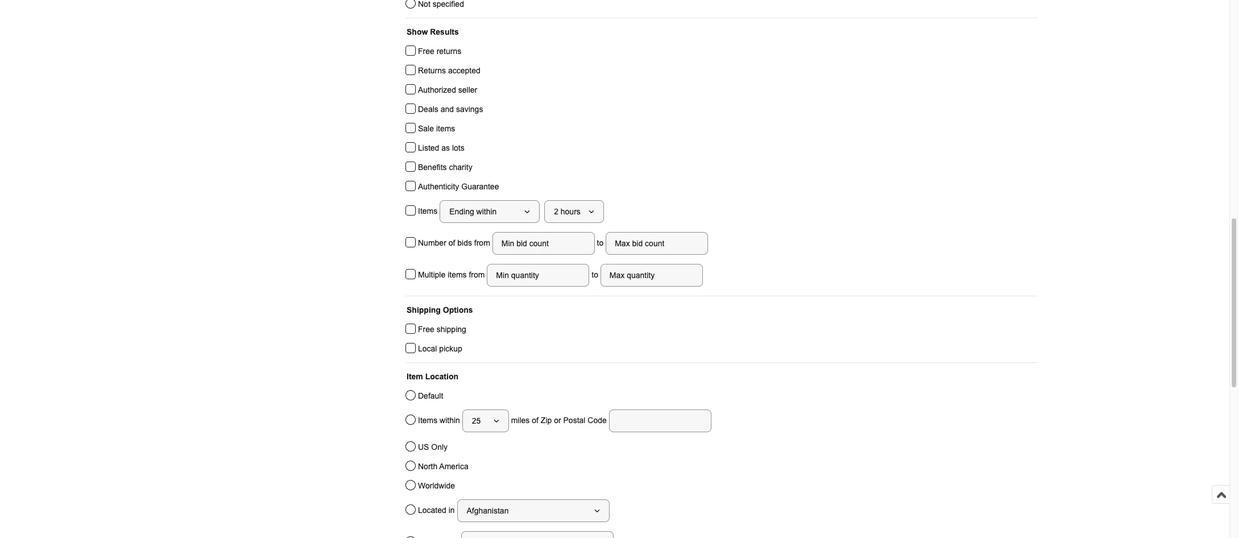 Task type: describe. For each thing, give the bounding box(es) containing it.
Zip or Postal Code text field
[[609, 410, 711, 432]]

code
[[588, 416, 607, 425]]

savings
[[456, 105, 483, 114]]

free shipping
[[418, 325, 466, 334]]

us only
[[418, 443, 448, 452]]

in
[[449, 505, 455, 515]]

deals
[[418, 105, 438, 114]]

listed as lots
[[418, 143, 465, 152]]

returns
[[418, 66, 446, 75]]

benefits charity
[[418, 163, 473, 172]]

authorized
[[418, 85, 456, 94]]

postal
[[563, 416, 586, 425]]

location
[[425, 372, 458, 381]]

of for number
[[449, 238, 455, 247]]

Enter Maximum Quantity text field
[[601, 264, 703, 287]]

guarantee
[[461, 182, 499, 191]]

authorized seller
[[418, 85, 477, 94]]

us
[[418, 443, 429, 452]]

Enter minimum quantity text field
[[487, 264, 589, 287]]

show
[[407, 27, 428, 36]]

items for sale
[[436, 124, 455, 133]]

items for multiple
[[448, 270, 467, 279]]

item location
[[407, 372, 458, 381]]

items for items
[[418, 206, 440, 215]]

returns
[[437, 47, 461, 56]]

free for free returns
[[418, 47, 434, 56]]

seller
[[458, 85, 477, 94]]

north
[[418, 462, 438, 471]]

accepted
[[448, 66, 480, 75]]

local
[[418, 344, 437, 353]]

shipping
[[437, 325, 466, 334]]

to for number of bids from
[[595, 238, 606, 247]]

items within
[[418, 416, 462, 425]]

worldwide
[[418, 481, 455, 490]]

or
[[554, 416, 561, 425]]

1 vertical spatial from
[[469, 270, 485, 279]]

and
[[441, 105, 454, 114]]

options
[[443, 305, 473, 315]]

local pickup
[[418, 344, 462, 353]]

results
[[430, 27, 459, 36]]

miles
[[511, 416, 530, 425]]

authenticity
[[418, 182, 459, 191]]



Task type: vqa. For each thing, say whether or not it's contained in the screenshot.
Bid to the bottom
no



Task type: locate. For each thing, give the bounding box(es) containing it.
0 vertical spatial from
[[474, 238, 490, 247]]

pickup
[[439, 344, 462, 353]]

deals and savings
[[418, 105, 483, 114]]

free for free shipping
[[418, 325, 434, 334]]

1 vertical spatial items
[[418, 416, 438, 425]]

free up local
[[418, 325, 434, 334]]

lots
[[452, 143, 465, 152]]

Enter maximum number of bids text field
[[606, 232, 708, 255]]

of
[[449, 238, 455, 247], [532, 416, 539, 425]]

items
[[436, 124, 455, 133], [448, 270, 467, 279]]

only
[[431, 443, 448, 452]]

as
[[442, 143, 450, 152]]

0 vertical spatial of
[[449, 238, 455, 247]]

1 horizontal spatial of
[[532, 416, 539, 425]]

located
[[418, 505, 446, 515]]

returns accepted
[[418, 66, 480, 75]]

items
[[418, 206, 440, 215], [418, 416, 438, 425]]

benefits
[[418, 163, 447, 172]]

0 vertical spatial items
[[418, 206, 440, 215]]

miles of zip or postal code
[[509, 416, 609, 425]]

sale items
[[418, 124, 455, 133]]

within
[[440, 416, 460, 425]]

1 vertical spatial free
[[418, 325, 434, 334]]

item
[[407, 372, 423, 381]]

items down authenticity at the left
[[418, 206, 440, 215]]

items for items within
[[418, 416, 438, 425]]

1 vertical spatial items
[[448, 270, 467, 279]]

north america
[[418, 462, 469, 471]]

free returns
[[418, 47, 461, 56]]

2 free from the top
[[418, 325, 434, 334]]

multiple items from
[[418, 270, 487, 279]]

default
[[418, 391, 443, 400]]

0 vertical spatial items
[[436, 124, 455, 133]]

from
[[474, 238, 490, 247], [469, 270, 485, 279]]

show results
[[407, 27, 459, 36]]

to
[[595, 238, 606, 247], [589, 270, 601, 279]]

of left bids
[[449, 238, 455, 247]]

from right bids
[[474, 238, 490, 247]]

of left zip
[[532, 416, 539, 425]]

america
[[439, 462, 469, 471]]

listed
[[418, 143, 439, 152]]

1 free from the top
[[418, 47, 434, 56]]

from down bids
[[469, 270, 485, 279]]

2 items from the top
[[418, 416, 438, 425]]

free
[[418, 47, 434, 56], [418, 325, 434, 334]]

items up as
[[436, 124, 455, 133]]

items left within
[[418, 416, 438, 425]]

authenticity guarantee
[[418, 182, 499, 191]]

bids
[[457, 238, 472, 247]]

0 vertical spatial to
[[595, 238, 606, 247]]

0 horizontal spatial of
[[449, 238, 455, 247]]

1 vertical spatial of
[[532, 416, 539, 425]]

shipping
[[407, 305, 441, 315]]

0 vertical spatial free
[[418, 47, 434, 56]]

number of bids from
[[418, 238, 492, 247]]

number
[[418, 238, 446, 247]]

charity
[[449, 163, 473, 172]]

to for multiple items from
[[589, 270, 601, 279]]

sale
[[418, 124, 434, 133]]

of for miles
[[532, 416, 539, 425]]

located in
[[418, 505, 457, 515]]

zip
[[541, 416, 552, 425]]

items right "multiple"
[[448, 270, 467, 279]]

multiple
[[418, 270, 446, 279]]

Enter minimum number of bids text field
[[492, 232, 595, 255]]

1 vertical spatial to
[[589, 270, 601, 279]]

free up returns on the left
[[418, 47, 434, 56]]

shipping options
[[407, 305, 473, 315]]

1 items from the top
[[418, 206, 440, 215]]



